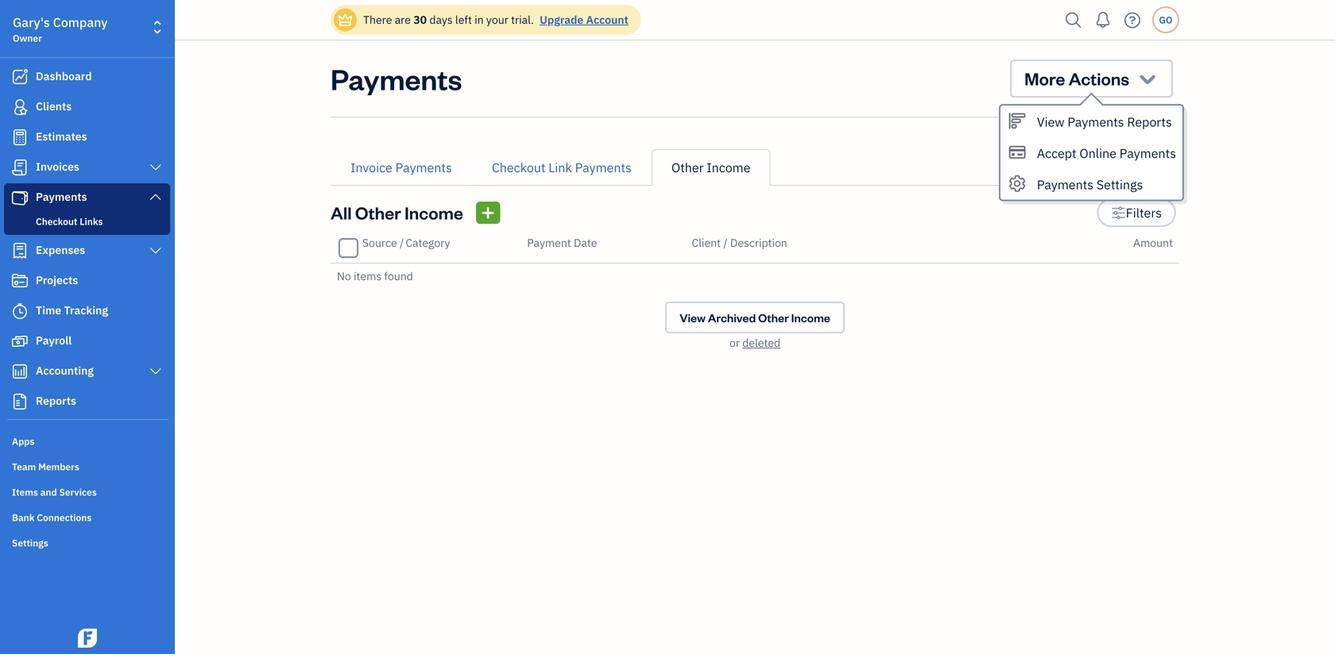 Task type: describe. For each thing, give the bounding box(es) containing it.
accounting link
[[4, 358, 170, 386]]

other income
[[671, 159, 751, 176]]

add new other income entry image
[[481, 203, 495, 223]]

1 vertical spatial other
[[355, 201, 401, 224]]

chevron large down image for accounting
[[148, 366, 163, 378]]

client
[[692, 236, 721, 250]]

archived
[[708, 310, 756, 325]]

links
[[80, 215, 103, 228]]

other income link
[[651, 149, 770, 186]]

accept
[[1037, 145, 1076, 162]]

bank connections
[[12, 512, 92, 524]]

upgrade account link
[[537, 12, 628, 27]]

accept online payments link
[[1001, 137, 1183, 168]]

1 horizontal spatial income
[[707, 159, 751, 176]]

checkout for checkout links
[[36, 215, 77, 228]]

no
[[337, 269, 351, 284]]

checkout link payments link
[[472, 149, 651, 186]]

deleted link
[[742, 336, 780, 350]]

chevron large down image for invoices
[[148, 161, 163, 174]]

projects link
[[4, 267, 170, 296]]

estimate image
[[10, 130, 29, 145]]

payments right online
[[1120, 145, 1176, 162]]

search image
[[1061, 8, 1086, 32]]

tracking
[[64, 303, 108, 318]]

crown image
[[337, 12, 354, 28]]

dashboard
[[36, 69, 92, 83]]

payment image
[[10, 190, 29, 206]]

money image
[[10, 334, 29, 350]]

or deleted
[[729, 336, 780, 350]]

accept online payments
[[1037, 145, 1176, 162]]

chart image
[[10, 364, 29, 380]]

more actions
[[1024, 67, 1129, 90]]

or
[[729, 336, 740, 350]]

settings link
[[4, 531, 170, 555]]

invoice payments link
[[331, 149, 472, 186]]

date
[[574, 236, 597, 250]]

1 horizontal spatial settings
[[1097, 176, 1143, 193]]

description
[[730, 236, 787, 250]]

link
[[549, 159, 572, 176]]

client / description
[[692, 236, 787, 250]]

source
[[362, 236, 397, 250]]

checkout links link
[[7, 212, 167, 231]]

dashboard image
[[10, 69, 29, 85]]

payroll link
[[4, 327, 170, 356]]

project image
[[10, 273, 29, 289]]

time tracking link
[[4, 297, 170, 326]]

payment date button
[[527, 236, 597, 250]]

payments settings link
[[1001, 168, 1183, 200]]

members
[[38, 461, 79, 474]]

payments link
[[4, 184, 170, 212]]

go
[[1159, 14, 1173, 26]]

team members link
[[4, 455, 170, 478]]

amount
[[1133, 236, 1173, 250]]

payment
[[527, 236, 571, 250]]

invoice payments
[[350, 159, 452, 176]]

view payments reports link
[[1001, 106, 1183, 137]]

upgrade
[[540, 12, 583, 27]]

view for view archived other income
[[680, 310, 706, 325]]

time
[[36, 303, 61, 318]]

amount button
[[1133, 236, 1173, 250]]

deleted
[[742, 336, 780, 350]]

payments down are
[[331, 60, 462, 97]]

go to help image
[[1120, 8, 1145, 32]]

payments inside "link"
[[395, 159, 452, 176]]

payments down accept
[[1037, 176, 1094, 193]]

bank connections link
[[4, 505, 170, 529]]

items and services
[[12, 486, 97, 499]]

there
[[363, 12, 392, 27]]

30
[[413, 12, 427, 27]]

view archived other income
[[680, 310, 830, 325]]

client image
[[10, 99, 29, 115]]

report image
[[10, 394, 29, 410]]

settings image
[[1111, 203, 1126, 223]]

payments right link at the top left of page
[[575, 159, 632, 176]]

freshbooks image
[[75, 629, 100, 648]]

reports link
[[4, 388, 170, 416]]

account
[[586, 12, 628, 27]]

invoices link
[[4, 153, 170, 182]]

settings inside main element
[[12, 537, 48, 550]]

invoices
[[36, 159, 79, 174]]

view for view payments reports
[[1037, 114, 1065, 130]]

more
[[1024, 67, 1065, 90]]

category
[[406, 236, 450, 250]]

clients link
[[4, 93, 170, 122]]

owner
[[13, 32, 42, 45]]



Task type: vqa. For each thing, say whether or not it's contained in the screenshot.
Add
no



Task type: locate. For each thing, give the bounding box(es) containing it.
checkout links
[[36, 215, 103, 228]]

team members
[[12, 461, 79, 474]]

time tracking
[[36, 303, 108, 318]]

0 vertical spatial chevron large down image
[[148, 161, 163, 174]]

settings up settings icon
[[1097, 176, 1143, 193]]

actions
[[1069, 67, 1129, 90]]

main element
[[0, 0, 215, 655]]

dashboard link
[[4, 63, 170, 91]]

checkout link payments
[[492, 159, 632, 176]]

2 vertical spatial other
[[758, 310, 789, 325]]

clients
[[36, 99, 72, 114]]

reports down accounting
[[36, 394, 76, 408]]

0 vertical spatial income
[[707, 159, 751, 176]]

your
[[486, 12, 508, 27]]

1 horizontal spatial /
[[723, 236, 728, 250]]

income
[[707, 159, 751, 176], [405, 201, 463, 224], [791, 310, 830, 325]]

payment date
[[527, 236, 597, 250]]

items and services link
[[4, 480, 170, 504]]

other up "deleted" link
[[758, 310, 789, 325]]

0 vertical spatial other
[[671, 159, 704, 176]]

other up the "source"
[[355, 201, 401, 224]]

chevron large down image for expenses
[[148, 245, 163, 257]]

/ right the "source"
[[400, 236, 404, 250]]

apps
[[12, 435, 35, 448]]

chevron large down image inside accounting link
[[148, 366, 163, 378]]

left
[[455, 12, 472, 27]]

filters button
[[1097, 199, 1176, 227]]

all other income
[[331, 201, 463, 224]]

1 / from the left
[[400, 236, 404, 250]]

0 vertical spatial view
[[1037, 114, 1065, 130]]

services
[[59, 486, 97, 499]]

payments settings
[[1037, 176, 1143, 193]]

estimates
[[36, 129, 87, 144]]

1 vertical spatial chevron large down image
[[148, 366, 163, 378]]

connections
[[37, 512, 92, 524]]

/ right client
[[723, 236, 728, 250]]

filters
[[1126, 205, 1162, 221]]

estimates link
[[4, 123, 170, 152]]

expenses link
[[4, 237, 170, 265]]

reports inside reports "link"
[[36, 394, 76, 408]]

and
[[40, 486, 57, 499]]

chevron large down image
[[148, 161, 163, 174], [148, 366, 163, 378]]

/
[[400, 236, 404, 250], [723, 236, 728, 250]]

online
[[1079, 145, 1117, 162]]

0 horizontal spatial settings
[[12, 537, 48, 550]]

no items found
[[337, 269, 413, 284]]

chevrondown image
[[1137, 68, 1159, 90]]

accounting
[[36, 364, 94, 378]]

other up client
[[671, 159, 704, 176]]

1 horizontal spatial checkout
[[492, 159, 546, 176]]

0 vertical spatial reports
[[1127, 114, 1172, 130]]

items
[[12, 486, 38, 499]]

all
[[331, 201, 352, 224]]

chevron large down image
[[148, 191, 163, 203], [148, 245, 163, 257]]

0 horizontal spatial income
[[405, 201, 463, 224]]

payments up "accept online payments" link
[[1068, 114, 1124, 130]]

1 vertical spatial checkout
[[36, 215, 77, 228]]

there are 30 days left in your trial. upgrade account
[[363, 12, 628, 27]]

go button
[[1152, 6, 1179, 33]]

2 chevron large down image from the top
[[148, 366, 163, 378]]

1 vertical spatial income
[[405, 201, 463, 224]]

invoice
[[350, 159, 392, 176]]

checkout up the expenses
[[36, 215, 77, 228]]

/ for category
[[400, 236, 404, 250]]

timer image
[[10, 304, 29, 319]]

chevron large down image up "checkout links" link
[[148, 191, 163, 203]]

1 vertical spatial settings
[[12, 537, 48, 550]]

0 horizontal spatial checkout
[[36, 215, 77, 228]]

in
[[475, 12, 484, 27]]

0 vertical spatial settings
[[1097, 176, 1143, 193]]

invoice image
[[10, 160, 29, 176]]

1 vertical spatial view
[[680, 310, 706, 325]]

1 chevron large down image from the top
[[148, 191, 163, 203]]

2 chevron large down image from the top
[[148, 245, 163, 257]]

settings down the bank on the bottom left
[[12, 537, 48, 550]]

0 horizontal spatial reports
[[36, 394, 76, 408]]

view left 'archived' on the top right of page
[[680, 310, 706, 325]]

are
[[395, 12, 411, 27]]

apps link
[[4, 429, 170, 453]]

0 horizontal spatial other
[[355, 201, 401, 224]]

1 horizontal spatial view
[[1037, 114, 1065, 130]]

source / category
[[362, 236, 450, 250]]

team
[[12, 461, 36, 474]]

payments inside main element
[[36, 190, 87, 204]]

chevron large down image down "checkout links" link
[[148, 245, 163, 257]]

view archived other income link
[[665, 302, 845, 334]]

chevron large down image for payments
[[148, 191, 163, 203]]

0 vertical spatial chevron large down image
[[148, 191, 163, 203]]

gary's
[[13, 14, 50, 31]]

chevron large down image up payments link
[[148, 161, 163, 174]]

chevron large down image inside invoices link
[[148, 161, 163, 174]]

2 / from the left
[[723, 236, 728, 250]]

checkout left link at the top left of page
[[492, 159, 546, 176]]

checkout for checkout link payments
[[492, 159, 546, 176]]

view up accept
[[1037, 114, 1065, 130]]

company
[[53, 14, 108, 31]]

2 horizontal spatial other
[[758, 310, 789, 325]]

0 horizontal spatial /
[[400, 236, 404, 250]]

view payments reports
[[1037, 114, 1172, 130]]

reports
[[1127, 114, 1172, 130], [36, 394, 76, 408]]

settings
[[1097, 176, 1143, 193], [12, 537, 48, 550]]

reports down chevrondown icon on the right top of page
[[1127, 114, 1172, 130]]

view
[[1037, 114, 1065, 130], [680, 310, 706, 325]]

more actions button
[[1010, 60, 1173, 98]]

expenses
[[36, 243, 85, 257]]

2 vertical spatial income
[[791, 310, 830, 325]]

1 vertical spatial reports
[[36, 394, 76, 408]]

gary's company owner
[[13, 14, 108, 45]]

0 horizontal spatial view
[[680, 310, 706, 325]]

payments right invoice
[[395, 159, 452, 176]]

chevron large down image up reports "link"
[[148, 366, 163, 378]]

items
[[354, 269, 382, 284]]

0 vertical spatial checkout
[[492, 159, 546, 176]]

found
[[384, 269, 413, 284]]

reports inside view payments reports link
[[1127, 114, 1172, 130]]

payroll
[[36, 333, 72, 348]]

1 chevron large down image from the top
[[148, 161, 163, 174]]

days
[[429, 12, 453, 27]]

expense image
[[10, 243, 29, 259]]

/ for description
[[723, 236, 728, 250]]

notifications image
[[1090, 4, 1116, 36]]

bank
[[12, 512, 35, 524]]

1 vertical spatial chevron large down image
[[148, 245, 163, 257]]

payments up checkout links
[[36, 190, 87, 204]]

1 horizontal spatial reports
[[1127, 114, 1172, 130]]

1 horizontal spatial other
[[671, 159, 704, 176]]

payments
[[331, 60, 462, 97], [1068, 114, 1124, 130], [1120, 145, 1176, 162], [395, 159, 452, 176], [575, 159, 632, 176], [1037, 176, 1094, 193], [36, 190, 87, 204]]

projects
[[36, 273, 78, 288]]

2 horizontal spatial income
[[791, 310, 830, 325]]

checkout inside main element
[[36, 215, 77, 228]]

trial.
[[511, 12, 534, 27]]



